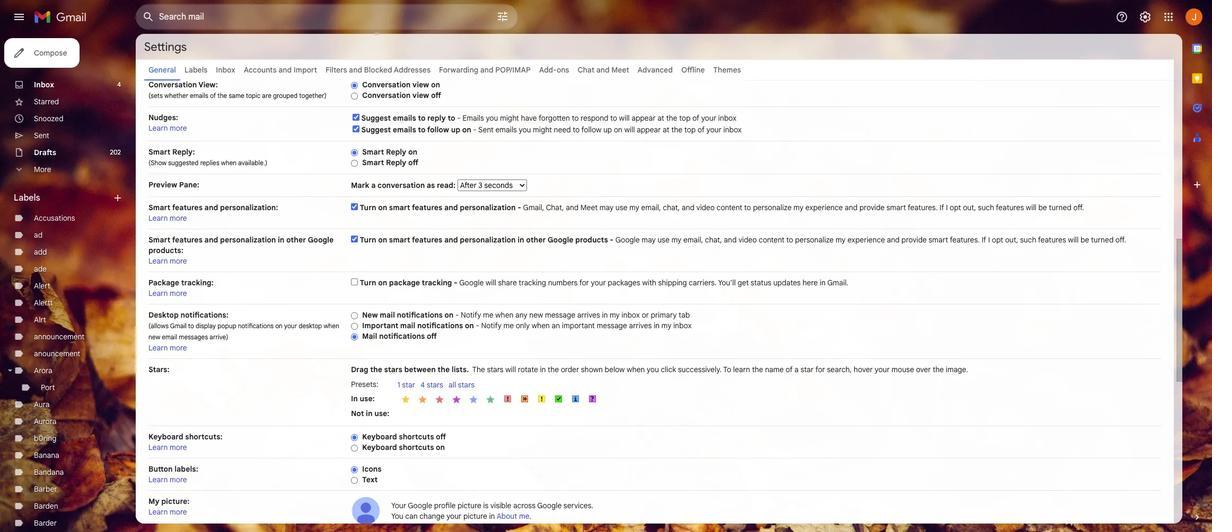 Task type: locate. For each thing, give the bounding box(es) containing it.
1 vertical spatial me
[[503, 321, 514, 331]]

more down package
[[170, 289, 187, 299]]

presets:
[[351, 380, 378, 390]]

emails inside conversation view: (sets whether emails of the same topic are grouped together)
[[190, 92, 208, 100]]

1 vertical spatial for
[[815, 365, 825, 375]]

8 learn more link from the top
[[148, 508, 187, 517]]

1 learn more link from the top
[[148, 124, 187, 133]]

learn up button
[[148, 443, 168, 453]]

1 vertical spatial new
[[148, 333, 160, 341]]

meet up products
[[580, 203, 598, 213]]

notify for notify me only when an important message arrives in my inbox
[[481, 321, 502, 331]]

mail for important
[[400, 321, 415, 331]]

1 vertical spatial reply
[[386, 158, 406, 168]]

3 more from the top
[[170, 257, 187, 266]]

view for off
[[412, 91, 429, 100]]

1 view from the top
[[412, 80, 429, 90]]

0 vertical spatial me
[[483, 311, 493, 320]]

package
[[389, 278, 420, 288]]

emails down conversation view off
[[393, 113, 416, 123]]

updates
[[773, 278, 801, 288]]

inbox link up starred link
[[34, 80, 54, 90]]

0 horizontal spatial labels
[[14, 193, 40, 204]]

4 learn from the top
[[148, 289, 168, 299]]

inbox for topmost the inbox link
[[216, 65, 235, 75]]

smart down the preview
[[148, 203, 170, 213]]

learn more link down button
[[148, 476, 187, 485]]

shortcuts up keyboard shortcuts on
[[399, 433, 434, 442]]

1 vertical spatial such
[[1020, 235, 1036, 245]]

learn more link for package tracking:
[[148, 289, 187, 299]]

email,
[[641, 203, 661, 213], [683, 235, 703, 245]]

more down picture:
[[170, 508, 187, 517]]

star left "search,"
[[801, 365, 814, 375]]

1 learn from the top
[[148, 124, 168, 133]]

1 horizontal spatial up
[[603, 125, 612, 135]]

compose
[[34, 48, 67, 58]]

0 vertical spatial message
[[545, 311, 575, 320]]

0 horizontal spatial provide
[[859, 203, 885, 213]]

1 horizontal spatial meet
[[611, 65, 629, 75]]

notify left any
[[461, 311, 481, 320]]

tab
[[679, 311, 690, 320]]

6 learn from the top
[[148, 443, 168, 453]]

0 horizontal spatial if
[[940, 203, 944, 213]]

other
[[286, 235, 306, 245], [526, 235, 546, 245]]

follow down respond
[[581, 125, 601, 135]]

sent link
[[34, 131, 49, 141]]

add-ons link
[[539, 65, 569, 75]]

your
[[701, 113, 716, 123], [706, 125, 721, 135], [591, 278, 606, 288], [284, 322, 297, 330], [875, 365, 890, 375], [446, 512, 462, 522]]

New mail notifications on radio
[[351, 312, 358, 320]]

mail up important
[[380, 311, 395, 320]]

1 turn from the top
[[360, 203, 376, 213]]

1 horizontal spatial use
[[658, 235, 670, 245]]

1 horizontal spatial for
[[815, 365, 825, 375]]

me inside your google profile picture is visible across google services. you can change your picture in about me .
[[519, 512, 529, 522]]

accounts and import
[[244, 65, 317, 75]]

1 vertical spatial picture
[[463, 512, 487, 522]]

sent down emails
[[478, 125, 494, 135]]

numbers
[[548, 278, 578, 288]]

smart right smart reply off option
[[362, 158, 384, 168]]

5 learn from the top
[[148, 344, 168, 353]]

smart up (show
[[148, 147, 170, 157]]

learn inside smart features and personalization in other google products: learn more
[[148, 257, 168, 266]]

0 horizontal spatial be
[[1038, 203, 1047, 213]]

0 vertical spatial 4
[[117, 81, 121, 89]]

1 horizontal spatial experience
[[847, 235, 885, 245]]

learn more link for smart features and personalization:
[[148, 214, 187, 223]]

3 learn more link from the top
[[148, 257, 187, 266]]

if
[[940, 203, 944, 213], [982, 235, 986, 245]]

more down nudges: on the left top of the page
[[170, 124, 187, 133]]

off for mail notifications off
[[427, 332, 437, 341]]

arrives down or
[[629, 321, 652, 331]]

1 horizontal spatial labels
[[184, 65, 207, 75]]

suggest emails to reply to - emails you might have forgotten to respond to will appear at the top of your inbox
[[361, 113, 737, 123]]

message
[[545, 311, 575, 320], [597, 321, 627, 331]]

1 reply from the top
[[386, 147, 406, 157]]

more button
[[0, 161, 127, 178]]

chat and meet link
[[578, 65, 629, 75]]

1 horizontal spatial mail
[[400, 321, 415, 331]]

2 reply from the top
[[386, 158, 406, 168]]

personalization up share
[[460, 235, 516, 245]]

announcement
[[34, 332, 84, 342]]

2 learn from the top
[[148, 214, 168, 223]]

7 learn more link from the top
[[148, 476, 187, 485]]

learn more link for my picture:
[[148, 508, 187, 517]]

across
[[513, 502, 536, 511]]

video
[[696, 203, 715, 213], [739, 235, 757, 245]]

starred
[[34, 97, 59, 107]]

when inside desktop notifications: (allows gmail to display popup notifications on your desktop when new email messages arrive) learn more
[[324, 322, 339, 330]]

Icons radio
[[351, 466, 358, 474]]

1 horizontal spatial be
[[1080, 235, 1089, 245]]

settings
[[144, 40, 187, 54]]

such
[[978, 203, 994, 213], [1020, 235, 1036, 245]]

7 learn from the top
[[148, 476, 168, 485]]

off up reply
[[431, 91, 441, 100]]

use
[[615, 203, 627, 213], [658, 235, 670, 245]]

reply down 'smart reply on'
[[386, 158, 406, 168]]

use:
[[360, 394, 375, 404], [374, 409, 389, 419]]

more up labels: at the bottom left
[[170, 443, 187, 453]]

off for keyboard shortcuts off
[[436, 433, 446, 442]]

learn inside nudges: learn more
[[148, 124, 168, 133]]

notify for notify me when any new message arrives in my inbox or primary tab
[[461, 311, 481, 320]]

personalize up "here"
[[795, 235, 834, 245]]

for
[[579, 278, 589, 288], [815, 365, 825, 375]]

inbox for the left the inbox link
[[34, 80, 54, 90]]

mail up 'mail notifications off'
[[400, 321, 415, 331]]

smart right smart reply on radio
[[362, 147, 384, 157]]

1 vertical spatial if
[[982, 235, 986, 245]]

and inside smart features and personalization in other google products: learn more
[[204, 235, 218, 245]]

gmail image
[[34, 6, 92, 28]]

sent up drafts link
[[34, 131, 49, 141]]

me left any
[[483, 311, 493, 320]]

add-ons
[[539, 65, 569, 75]]

1 other from the left
[[286, 235, 306, 245]]

packages
[[608, 278, 640, 288]]

advanced link
[[638, 65, 673, 75]]

picture left is
[[458, 502, 481, 511]]

desktop notifications: (allows gmail to display popup notifications on your desktop when new email messages arrive) learn more
[[148, 311, 339, 353]]

me for only
[[503, 321, 514, 331]]

personalization inside smart features and personalization in other google products: learn more
[[220, 235, 276, 245]]

conversation inside conversation view: (sets whether emails of the same topic are grouped together)
[[148, 80, 197, 90]]

1 vertical spatial email,
[[683, 235, 703, 245]]

barder
[[34, 519, 57, 529]]

None search field
[[136, 4, 517, 30]]

personalize up turn on smart features and personalization in other google products - google may use my email, chat, and video content to personalize my experience and provide smart features. if i opt out, such features will be turned off.
[[753, 203, 792, 213]]

rotate
[[518, 365, 538, 375]]

smart for smart reply: (show suggested replies when available.)
[[148, 147, 170, 157]]

0 vertical spatial experience
[[805, 203, 843, 213]]

alert link
[[34, 282, 50, 291]]

notifications
[[397, 311, 443, 320], [417, 321, 463, 331], [238, 322, 274, 330], [379, 332, 425, 341]]

google inside smart features and personalization in other google products: learn more
[[308, 235, 334, 245]]

0 vertical spatial inbox link
[[216, 65, 235, 75]]

stars up 1 on the left bottom of the page
[[384, 365, 402, 375]]

2 suggest from the top
[[361, 125, 391, 135]]

be
[[1038, 203, 1047, 213], [1080, 235, 1089, 245]]

learn down email
[[148, 344, 168, 353]]

0 horizontal spatial might
[[500, 113, 519, 123]]

Search mail text field
[[159, 12, 467, 22]]

1 horizontal spatial a
[[795, 365, 799, 375]]

0 vertical spatial labels
[[184, 65, 207, 75]]

keyboard for keyboard shortcuts off
[[362, 433, 397, 442]]

1 horizontal spatial i
[[988, 235, 990, 245]]

with
[[642, 278, 656, 288]]

might down suggest emails to reply to - emails you might have forgotten to respond to will appear at the top of your inbox
[[533, 125, 552, 135]]

a right mark
[[371, 181, 376, 190]]

2 turn from the top
[[360, 235, 376, 245]]

display
[[196, 322, 216, 330]]

to down conversation view off
[[418, 125, 426, 135]]

labels:
[[175, 465, 198, 475]]

0 horizontal spatial out,
[[963, 203, 976, 213]]

0 horizontal spatial meet
[[580, 203, 598, 213]]

0 vertical spatial top
[[679, 113, 690, 123]]

meet right chat
[[611, 65, 629, 75]]

keyboard up the icons in the bottom of the page
[[362, 443, 397, 453]]

learn more link up products: at the left of the page
[[148, 214, 187, 223]]

arrives
[[577, 311, 600, 320], [629, 321, 652, 331]]

addresses
[[394, 65, 431, 75]]

view down addresses
[[412, 80, 429, 90]]

7 more from the top
[[170, 476, 187, 485]]

reply
[[427, 113, 446, 123]]

emails down view:
[[190, 92, 208, 100]]

here
[[803, 278, 818, 288]]

top
[[679, 113, 690, 123], [684, 125, 696, 135]]

more down labels: at the bottom left
[[170, 476, 187, 485]]

search,
[[827, 365, 852, 375]]

4 more from the top
[[170, 289, 187, 299]]

message up an
[[545, 311, 575, 320]]

more down preview pane:
[[170, 214, 187, 223]]

2 other from the left
[[526, 235, 546, 245]]

2 learn more link from the top
[[148, 214, 187, 223]]

1 horizontal spatial might
[[533, 125, 552, 135]]

mouse
[[892, 365, 914, 375]]

1 vertical spatial content
[[759, 235, 784, 245]]

accusations link
[[34, 214, 75, 223]]

0 horizontal spatial turned
[[1049, 203, 1071, 213]]

when left any
[[495, 311, 513, 320]]

learn more link for keyboard shortcuts:
[[148, 443, 187, 453]]

a right name
[[795, 365, 799, 375]]

1 horizontal spatial tracking
[[519, 278, 546, 288]]

1 vertical spatial turned
[[1091, 235, 1114, 245]]

more
[[170, 124, 187, 133], [170, 214, 187, 223], [170, 257, 187, 266], [170, 289, 187, 299], [170, 344, 187, 353], [170, 443, 187, 453], [170, 476, 187, 485], [170, 508, 187, 517]]

all stars link
[[449, 381, 480, 391]]

2 more from the top
[[170, 214, 187, 223]]

1 vertical spatial you
[[519, 125, 531, 135]]

sent inside labels navigation
[[34, 131, 49, 141]]

learn inside the my picture: learn more
[[148, 508, 168, 517]]

in down turn on package tracking - google will share tracking numbers for your packages with shipping carriers. you'll get status updates here in gmail.
[[602, 311, 608, 320]]

in
[[351, 394, 358, 404]]

0 vertical spatial if
[[940, 203, 944, 213]]

labels link
[[184, 65, 207, 75]]

turn on smart features and personalization - gmail, chat, and meet may use my email, chat, and video content to personalize my experience and provide smart features. if i opt out, such features will be turned off.
[[360, 203, 1084, 213]]

banana
[[34, 451, 59, 461]]

3 turn from the top
[[360, 278, 376, 288]]

accusations
[[34, 214, 75, 223]]

0 vertical spatial arrives
[[577, 311, 600, 320]]

to right respond
[[610, 113, 617, 123]]

1 vertical spatial labels
[[14, 193, 40, 204]]

off up mark a conversation as read:
[[408, 158, 418, 168]]

smart inside smart features and personalization in other google products: learn more
[[148, 235, 170, 245]]

turn for turn on package tracking - google will share tracking numbers for your packages with shipping carriers. you'll get status updates here in gmail.
[[360, 278, 376, 288]]

0 horizontal spatial up
[[451, 125, 460, 135]]

more down email
[[170, 344, 187, 353]]

suggest
[[361, 113, 391, 123], [361, 125, 391, 135]]

1 suggest from the top
[[361, 113, 391, 123]]

turn for turn on smart features and personalization - gmail, chat, and meet may use my email, chat, and video content to personalize my experience and provide smart features. if i opt out, such features will be turned off.
[[360, 203, 376, 213]]

0 horizontal spatial inbox
[[34, 80, 54, 90]]

off up keyboard shortcuts on
[[436, 433, 446, 442]]

labels navigation
[[0, 34, 136, 533]]

Keyboard shortcuts on radio
[[351, 445, 358, 453]]

icons
[[362, 465, 382, 475]]

inbox up view:
[[216, 65, 235, 75]]

reply up smart reply off
[[386, 147, 406, 157]]

in right rotate
[[540, 365, 546, 375]]

2 view from the top
[[412, 91, 429, 100]]

5 more from the top
[[170, 344, 187, 353]]

learn more link down products: at the left of the page
[[148, 257, 187, 266]]

in use:
[[351, 394, 375, 404]]

turn on package tracking - google will share tracking numbers for your packages with shipping carriers. you'll get status updates here in gmail.
[[360, 278, 848, 288]]

1 horizontal spatial email,
[[683, 235, 703, 245]]

may up with
[[642, 235, 656, 245]]

0 horizontal spatial follow
[[427, 125, 449, 135]]

me left only
[[503, 321, 514, 331]]

8 learn from the top
[[148, 508, 168, 517]]

smart inside smart reply: (show suggested replies when available.)
[[148, 147, 170, 157]]

mail notifications off
[[362, 332, 437, 341]]

learn inside desktop notifications: (allows gmail to display popup notifications on your desktop when new email messages arrive) learn more
[[148, 344, 168, 353]]

6 more from the top
[[170, 443, 187, 453]]

labels up view:
[[184, 65, 207, 75]]

labels inside navigation
[[14, 193, 40, 204]]

learn more link down email
[[148, 344, 187, 353]]

mark
[[351, 181, 369, 190]]

products
[[575, 235, 608, 245]]

0 vertical spatial turned
[[1049, 203, 1071, 213]]

0 horizontal spatial a
[[371, 181, 376, 190]]

for right numbers
[[579, 278, 589, 288]]

video down turn on smart features and personalization - gmail, chat, and meet may use my email, chat, and video content to personalize my experience and provide smart features. if i opt out, such features will be turned off.
[[739, 235, 757, 245]]

when inside smart reply: (show suggested replies when available.)
[[221, 159, 237, 167]]

1 vertical spatial off.
[[1115, 235, 1126, 245]]

0 horizontal spatial me
[[483, 311, 493, 320]]

1 horizontal spatial sent
[[478, 125, 494, 135]]

1 horizontal spatial may
[[642, 235, 656, 245]]

tracking
[[422, 278, 452, 288], [519, 278, 546, 288]]

6 learn more link from the top
[[148, 443, 187, 453]]

0 vertical spatial content
[[717, 203, 742, 213]]

learn more link down package
[[148, 289, 187, 299]]

b0ring link
[[34, 434, 56, 444]]

learn inside smart features and personalization: learn more
[[148, 214, 168, 223]]

1 horizontal spatial star
[[801, 365, 814, 375]]

inbox inside labels navigation
[[34, 80, 54, 90]]

0 vertical spatial be
[[1038, 203, 1047, 213]]

to inside desktop notifications: (allows gmail to display popup notifications on your desktop when new email messages arrive) learn more
[[188, 322, 194, 330]]

0 horizontal spatial 4
[[117, 81, 121, 89]]

2 horizontal spatial me
[[519, 512, 529, 522]]

suggested
[[168, 159, 199, 167]]

8 more from the top
[[170, 508, 187, 517]]

conversation down conversation view on
[[362, 91, 411, 100]]

learn down nudges: on the left top of the page
[[148, 124, 168, 133]]

video up turn on smart features and personalization in other google products - google may use my email, chat, and video content to personalize my experience and provide smart features. if i opt out, such features will be turned off.
[[696, 203, 715, 213]]

search mail image
[[139, 7, 158, 27]]

smart for smart features and personalization: learn more
[[148, 203, 170, 213]]

0 horizontal spatial arrives
[[577, 311, 600, 320]]

2 shortcuts from the top
[[399, 443, 434, 453]]

Mail notifications off radio
[[351, 333, 358, 341]]

Text radio
[[351, 477, 358, 485]]

4 learn more link from the top
[[148, 289, 187, 299]]

for left "search,"
[[815, 365, 825, 375]]

(sets
[[148, 92, 163, 100]]

suggest emails to follow up on - sent emails you might need to follow up on will appear at the top of your inbox
[[361, 125, 742, 135]]

learn more link up button
[[148, 443, 187, 453]]

learn more link down nudges: on the left top of the page
[[148, 124, 187, 133]]

conversation up whether
[[148, 80, 197, 90]]

off up between
[[427, 332, 437, 341]]

profile
[[434, 502, 456, 511]]

learn inside package tracking: learn more
[[148, 289, 168, 299]]

2 vertical spatial turn
[[360, 278, 376, 288]]

keyboard shortcuts off
[[362, 433, 446, 442]]

port
[[41, 383, 55, 393]]

import
[[294, 65, 317, 75]]

1 horizontal spatial personalize
[[795, 235, 834, 245]]

4 inside labels navigation
[[117, 81, 121, 89]]

3 learn from the top
[[148, 257, 168, 266]]

when right replies
[[221, 159, 237, 167]]

0 vertical spatial may
[[600, 203, 614, 213]]

when right desktop at the bottom
[[324, 322, 339, 330]]

1 shortcuts from the top
[[399, 433, 434, 442]]

tracking right package
[[422, 278, 452, 288]]

me down across
[[519, 512, 529, 522]]

1 horizontal spatial off.
[[1115, 235, 1126, 245]]

0 vertical spatial off.
[[1073, 203, 1084, 213]]

new down (allows
[[148, 333, 160, 341]]

keyboard inside "keyboard shortcuts: learn more"
[[148, 433, 183, 442]]

in down 'personalization:'
[[278, 235, 284, 245]]

star
[[801, 365, 814, 375], [402, 381, 415, 390]]

1 vertical spatial star
[[402, 381, 415, 390]]

0 horizontal spatial you
[[486, 113, 498, 123]]

banana link
[[34, 451, 59, 461]]

support image
[[1116, 11, 1128, 23]]

5 learn more link from the top
[[148, 344, 187, 353]]

shortcuts for off
[[399, 433, 434, 442]]

1 vertical spatial may
[[642, 235, 656, 245]]

None checkbox
[[353, 114, 359, 121], [353, 126, 359, 133], [351, 204, 358, 210], [351, 236, 358, 243], [351, 279, 358, 286], [353, 114, 359, 121], [353, 126, 359, 133], [351, 204, 358, 210], [351, 236, 358, 243], [351, 279, 358, 286]]

arora
[[34, 366, 52, 376]]

suggest up 'smart reply on'
[[361, 125, 391, 135]]

new
[[529, 311, 543, 320], [148, 333, 160, 341]]

1 up from the left
[[451, 125, 460, 135]]

desktop
[[148, 311, 179, 320]]

might left have
[[500, 113, 519, 123]]

smart for smart features and personalization in other google products: learn more
[[148, 235, 170, 245]]

1 vertical spatial notify
[[481, 321, 502, 331]]

suggest for suggest emails to follow up on - sent emails you might need to follow up on will appear at the top of your inbox
[[361, 125, 391, 135]]

smart inside smart features and personalization: learn more
[[148, 203, 170, 213]]

arrives up important
[[577, 311, 600, 320]]

shortcuts down keyboard shortcuts off
[[399, 443, 434, 453]]

1 horizontal spatial opt
[[992, 235, 1003, 245]]

general link
[[148, 65, 176, 75]]

learn up products: at the left of the page
[[148, 214, 168, 223]]

learn down my
[[148, 508, 168, 517]]

new up the important mail notifications on - notify me only when an important message arrives in my inbox
[[529, 311, 543, 320]]

lists.
[[452, 365, 469, 375]]

suggest for suggest emails to reply to - emails you might have forgotten to respond to will appear at the top of your inbox
[[361, 113, 391, 123]]

smart up products: at the left of the page
[[148, 235, 170, 245]]

tab list
[[1182, 34, 1212, 495]]

Conversation view on radio
[[351, 82, 358, 90]]

you left click
[[647, 365, 659, 375]]

stars left all
[[427, 381, 443, 390]]

conversation down blocked at the top of page
[[362, 80, 411, 90]]

1 horizontal spatial turned
[[1091, 235, 1114, 245]]

suggest down conversation view off
[[361, 113, 391, 123]]

0 horizontal spatial such
[[978, 203, 994, 213]]

1 more from the top
[[170, 124, 187, 133]]

Conversation view off radio
[[351, 92, 358, 100]]

picture down is
[[463, 512, 487, 522]]

1 vertical spatial inbox link
[[34, 80, 54, 90]]

0 horizontal spatial use
[[615, 203, 627, 213]]

more inside smart features and personalization in other google products: learn more
[[170, 257, 187, 266]]

keyboard
[[148, 433, 183, 442], [362, 433, 397, 442], [362, 443, 397, 453]]

0 vertical spatial picture
[[458, 502, 481, 511]]

0 horizontal spatial may
[[600, 203, 614, 213]]

0 horizontal spatial other
[[286, 235, 306, 245]]

1 vertical spatial use:
[[374, 409, 389, 419]]

in down gmail,
[[518, 235, 524, 245]]

shipping
[[658, 278, 687, 288]]

snoozed link
[[34, 114, 63, 124]]

0 horizontal spatial personalize
[[753, 203, 792, 213]]

in inside smart features and personalization in other google products: learn more
[[278, 235, 284, 245]]

when left an
[[532, 321, 550, 331]]

keyboard up button
[[148, 433, 183, 442]]

read:
[[437, 181, 455, 190]]

content up turn on smart features and personalization in other google products - google may use my email, chat, and video content to personalize my experience and provide smart features. if i opt out, such features will be turned off.
[[717, 203, 742, 213]]

when right below
[[627, 365, 645, 375]]



Task type: vqa. For each thing, say whether or not it's contained in the screenshot.
developer
no



Task type: describe. For each thing, give the bounding box(es) containing it.
0 vertical spatial provide
[[859, 203, 885, 213]]

popup
[[218, 322, 236, 330]]

products:
[[148, 246, 183, 256]]

picture image
[[351, 497, 381, 526]]

1 horizontal spatial chat,
[[705, 235, 722, 245]]

other inside smart features and personalization in other google products: learn more
[[286, 235, 306, 245]]

forwarding and pop/imap link
[[439, 65, 531, 75]]

1 tracking from the left
[[422, 278, 452, 288]]

1 vertical spatial opt
[[992, 235, 1003, 245]]

hover
[[854, 365, 873, 375]]

notifications:
[[180, 311, 228, 320]]

aurora link
[[34, 417, 56, 427]]

reply:
[[172, 147, 195, 157]]

your google profile picture is visible across google services. you can change your picture in about me .
[[391, 502, 593, 522]]

barder link
[[34, 519, 57, 529]]

0 horizontal spatial experience
[[805, 203, 843, 213]]

1 vertical spatial might
[[533, 125, 552, 135]]

0 horizontal spatial email,
[[641, 203, 661, 213]]

0 vertical spatial such
[[978, 203, 994, 213]]

conversation for conversation view on
[[362, 80, 411, 90]]

0 horizontal spatial off.
[[1073, 203, 1084, 213]]

to left reply
[[418, 113, 426, 123]]

1 horizontal spatial features.
[[950, 235, 980, 245]]

2 vertical spatial you
[[647, 365, 659, 375]]

shortcuts for on
[[399, 443, 434, 453]]

more inside the my picture: learn more
[[170, 508, 187, 517]]

drag the stars between the lists. the stars will rotate in the order shown below when you click successively. to learn the name of a star for search, hover your mouse over the image.
[[351, 365, 968, 375]]

need
[[554, 125, 571, 135]]

0 horizontal spatial content
[[717, 203, 742, 213]]

keyboard for keyboard shortcuts on
[[362, 443, 397, 453]]

forwarding
[[439, 65, 478, 75]]

filters
[[326, 65, 347, 75]]

click
[[661, 365, 676, 375]]

to left respond
[[572, 113, 579, 123]]

in down primary
[[654, 321, 660, 331]]

1 horizontal spatial new
[[529, 311, 543, 320]]

emails
[[462, 113, 484, 123]]

1 vertical spatial a
[[795, 365, 799, 375]]

keyboard for keyboard shortcuts: learn more
[[148, 433, 183, 442]]

replies
[[200, 159, 219, 167]]

more inside package tracking: learn more
[[170, 289, 187, 299]]

of inside conversation view: (sets whether emails of the same topic are grouped together)
[[210, 92, 216, 100]]

grouped
[[273, 92, 298, 100]]

aurora
[[34, 417, 56, 427]]

on inside desktop notifications: (allows gmail to display popup notifications on your desktop when new email messages arrive) learn more
[[275, 322, 283, 330]]

mail for new
[[380, 311, 395, 320]]

name
[[765, 365, 784, 375]]

0 vertical spatial you
[[486, 113, 498, 123]]

0 horizontal spatial video
[[696, 203, 715, 213]]

below
[[605, 365, 625, 375]]

.
[[529, 512, 531, 522]]

1 horizontal spatial such
[[1020, 235, 1036, 245]]

2 up from the left
[[603, 125, 612, 135]]

0 vertical spatial appear
[[632, 113, 656, 123]]

aura link
[[34, 400, 50, 410]]

ad link
[[34, 231, 42, 240]]

topic
[[246, 92, 260, 100]]

personalization for turn on smart features and personalization in other google products -
[[460, 235, 516, 245]]

1 horizontal spatial if
[[982, 235, 986, 245]]

arora link
[[34, 366, 52, 376]]

0 vertical spatial star
[[801, 365, 814, 375]]

1 vertical spatial meet
[[580, 203, 598, 213]]

arrive)
[[210, 333, 228, 341]]

mark a conversation as read:
[[351, 181, 457, 190]]

reply for off
[[386, 158, 406, 168]]

notifications inside desktop notifications: (allows gmail to display popup notifications on your desktop when new email messages arrive) learn more
[[238, 322, 274, 330]]

1 horizontal spatial 4
[[420, 381, 425, 390]]

in right "here"
[[820, 278, 826, 288]]

messages
[[179, 333, 208, 341]]

important mail notifications on - notify me only when an important message arrives in my inbox
[[362, 321, 692, 331]]

announcement link
[[34, 332, 84, 342]]

labels heading
[[14, 193, 112, 204]]

off for smart reply off
[[408, 158, 418, 168]]

email
[[162, 333, 177, 341]]

drafts link
[[34, 148, 56, 157]]

conversation view: (sets whether emails of the same topic are grouped together)
[[148, 80, 327, 100]]

in right not
[[366, 409, 373, 419]]

smart for smart reply on
[[362, 147, 384, 157]]

2 tracking from the left
[[519, 278, 546, 288]]

learn inside button labels: learn more
[[148, 476, 168, 485]]

accounts
[[244, 65, 277, 75]]

learn more link for button labels:
[[148, 476, 187, 485]]

blocked
[[364, 65, 392, 75]]

0 horizontal spatial chat,
[[663, 203, 680, 213]]

text
[[362, 476, 378, 485]]

only
[[516, 321, 530, 331]]

0 vertical spatial use
[[615, 203, 627, 213]]

features inside smart features and personalization: learn more
[[172, 203, 203, 213]]

carriers.
[[689, 278, 717, 288]]

desktop
[[299, 322, 322, 330]]

1 vertical spatial at
[[663, 125, 669, 135]]

202
[[110, 148, 121, 156]]

filters and blocked addresses
[[326, 65, 431, 75]]

important
[[562, 321, 595, 331]]

available.)
[[238, 159, 267, 167]]

same
[[229, 92, 244, 100]]

port link
[[41, 383, 55, 393]]

0 vertical spatial i
[[946, 203, 948, 213]]

themes
[[713, 65, 741, 75]]

Important mail notifications on radio
[[351, 323, 358, 331]]

mail
[[362, 332, 377, 341]]

1 follow from the left
[[427, 125, 449, 135]]

1 vertical spatial appear
[[637, 125, 661, 135]]

0 vertical spatial opt
[[950, 203, 961, 213]]

1 vertical spatial video
[[739, 235, 757, 245]]

0 vertical spatial features.
[[908, 203, 938, 213]]

0 vertical spatial out,
[[963, 203, 976, 213]]

alertt link
[[34, 299, 53, 308]]

can
[[405, 512, 418, 522]]

in inside your google profile picture is visible across google services. you can change your picture in about me .
[[489, 512, 495, 522]]

off for conversation view off
[[431, 91, 441, 100]]

to right need on the left top of page
[[573, 125, 580, 135]]

primary
[[651, 311, 677, 320]]

reply for on
[[386, 147, 406, 157]]

stars right the at the bottom left of the page
[[487, 365, 504, 375]]

settings image
[[1139, 11, 1152, 23]]

Keyboard shortcuts off radio
[[351, 434, 358, 442]]

emails down suggest emails to reply to - emails you might have forgotten to respond to will appear at the top of your inbox
[[495, 125, 517, 135]]

main menu image
[[13, 11, 25, 23]]

1 horizontal spatial you
[[519, 125, 531, 135]]

1 vertical spatial experience
[[847, 235, 885, 245]]

emails up 'smart reply on'
[[393, 125, 416, 135]]

1 horizontal spatial message
[[597, 321, 627, 331]]

learn inside "keyboard shortcuts: learn more"
[[148, 443, 168, 453]]

your inside desktop notifications: (allows gmail to display popup notifications on your desktop when new email messages arrive) learn more
[[284, 322, 297, 330]]

new inside desktop notifications: (allows gmail to display popup notifications on your desktop when new email messages arrive) learn more
[[148, 333, 160, 341]]

package tracking: learn more
[[148, 278, 213, 299]]

0 horizontal spatial message
[[545, 311, 575, 320]]

features inside smart features and personalization in other google products: learn more
[[172, 235, 203, 245]]

view:
[[198, 80, 218, 90]]

barden link
[[34, 502, 58, 512]]

learn more link for nudges:
[[148, 124, 187, 133]]

gmail.
[[827, 278, 848, 288]]

2 follow from the left
[[581, 125, 601, 135]]

0 vertical spatial use:
[[360, 394, 375, 404]]

more inside smart features and personalization: learn more
[[170, 214, 187, 223]]

smart reply: (show suggested replies when available.)
[[148, 147, 267, 167]]

more inside desktop notifications: (allows gmail to display popup notifications on your desktop when new email messages arrive) learn more
[[170, 344, 187, 353]]

my
[[148, 497, 159, 507]]

about
[[497, 512, 517, 522]]

more inside "keyboard shortcuts: learn more"
[[170, 443, 187, 453]]

1 vertical spatial out,
[[1005, 235, 1018, 245]]

ons
[[557, 65, 569, 75]]

conversation for conversation view: (sets whether emails of the same topic are grouped together)
[[148, 80, 197, 90]]

1 vertical spatial personalize
[[795, 235, 834, 245]]

1 vertical spatial top
[[684, 125, 696, 135]]

and inside smart features and personalization: learn more
[[204, 203, 218, 213]]

1 star link
[[397, 381, 420, 391]]

important
[[362, 321, 398, 331]]

the inside conversation view: (sets whether emails of the same topic are grouped together)
[[218, 92, 227, 100]]

advanced search options image
[[492, 6, 513, 27]]

1 horizontal spatial provide
[[902, 235, 927, 245]]

between
[[404, 365, 436, 375]]

smart features and personalization: learn more
[[148, 203, 278, 223]]

smart for smart reply off
[[362, 158, 384, 168]]

0 horizontal spatial for
[[579, 278, 589, 288]]

drafts
[[34, 148, 56, 157]]

learn more link for smart features and personalization in other google products:
[[148, 257, 187, 266]]

bandana link
[[34, 468, 64, 478]]

Smart Reply on radio
[[351, 149, 358, 157]]

b0ring
[[34, 434, 56, 444]]

0 vertical spatial might
[[500, 113, 519, 123]]

1 horizontal spatial arrives
[[629, 321, 652, 331]]

respond
[[581, 113, 608, 123]]

your
[[391, 502, 406, 511]]

stars right all
[[458, 381, 475, 390]]

the
[[472, 365, 485, 375]]

to up turn on smart features and personalization in other google products - google may use my email, chat, and video content to personalize my experience and provide smart features. if i opt out, such features will be turned off.
[[744, 203, 751, 213]]

more inside nudges: learn more
[[170, 124, 187, 133]]

more inside button labels: learn more
[[170, 476, 187, 485]]

0 vertical spatial meet
[[611, 65, 629, 75]]

labels for labels link
[[184, 65, 207, 75]]

me for when
[[483, 311, 493, 320]]

your inside your google profile picture is visible across google services. you can change your picture in about me .
[[446, 512, 462, 522]]

tracking:
[[181, 278, 213, 288]]

conversation for conversation view off
[[362, 91, 411, 100]]

labels for labels heading
[[14, 193, 40, 204]]

personalization for turn on smart features and personalization -
[[460, 203, 516, 213]]

1 vertical spatial i
[[988, 235, 990, 245]]

to right reply
[[448, 113, 455, 123]]

to up updates
[[786, 235, 793, 245]]

as
[[427, 181, 435, 190]]

0 horizontal spatial inbox link
[[34, 80, 54, 90]]

you'll
[[718, 278, 736, 288]]

forwarding and pop/imap
[[439, 65, 531, 75]]

alertt
[[34, 299, 53, 308]]

over
[[916, 365, 931, 375]]

(show
[[148, 159, 167, 167]]

package
[[148, 278, 179, 288]]

offline link
[[681, 65, 705, 75]]

conversation view on
[[362, 80, 440, 90]]

personalization:
[[220, 203, 278, 213]]

0 vertical spatial at
[[658, 113, 664, 123]]

1
[[397, 381, 400, 390]]

turn for turn on smart features and personalization in other google products - google may use my email, chat, and video content to personalize my experience and provide smart features. if i opt out, such features will be turned off.
[[360, 235, 376, 245]]

view for on
[[412, 80, 429, 90]]

Smart Reply off radio
[[351, 159, 358, 167]]



